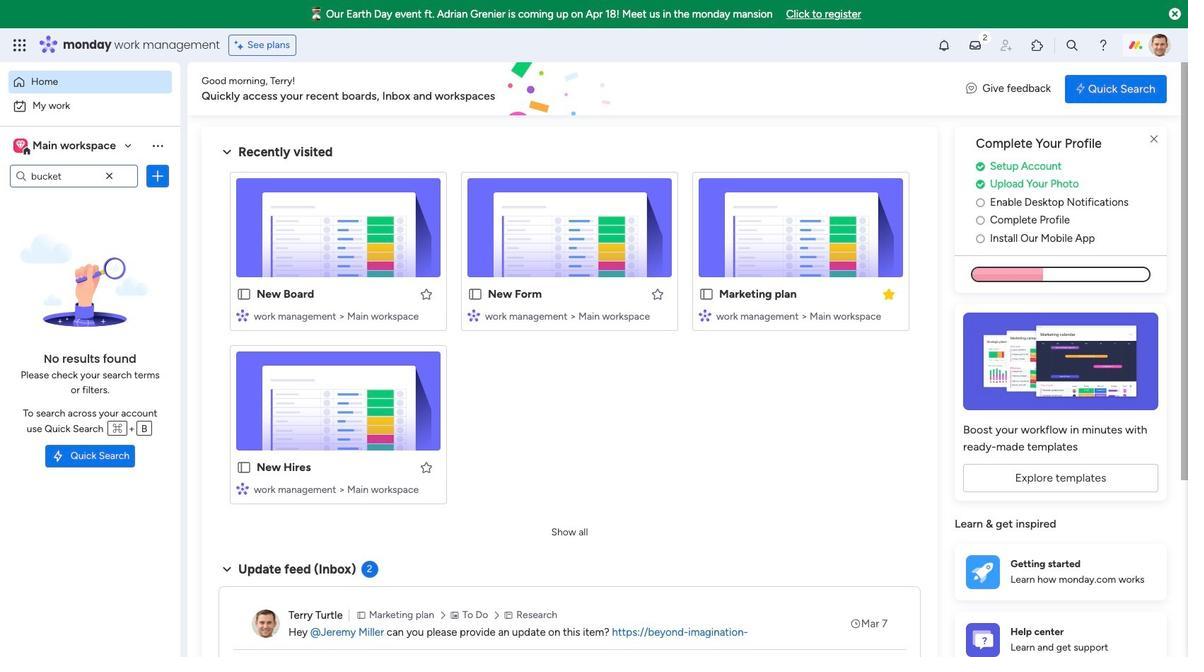 Task type: locate. For each thing, give the bounding box(es) containing it.
terry turtle image
[[252, 610, 280, 638]]

public board image for bottommost add to favorites image
[[236, 460, 252, 475]]

workspace image
[[13, 138, 28, 154]]

terry turtle image
[[1149, 34, 1172, 57]]

check circle image
[[976, 161, 986, 172]]

add to favorites image
[[420, 287, 434, 301]]

notifications image
[[937, 38, 952, 52]]

circle o image
[[976, 197, 986, 208], [976, 233, 986, 244]]

0 vertical spatial circle o image
[[976, 197, 986, 208]]

add to favorites image
[[651, 287, 665, 301], [420, 460, 434, 474]]

quick search results list box
[[219, 161, 921, 521]]

close update feed (inbox) image
[[219, 561, 236, 578]]

2 element
[[361, 561, 378, 578]]

2 option from the top
[[8, 95, 172, 117]]

clear search image
[[103, 169, 117, 183]]

0 vertical spatial add to favorites image
[[651, 287, 665, 301]]

option
[[8, 71, 172, 93], [8, 95, 172, 117]]

1 vertical spatial add to favorites image
[[420, 460, 434, 474]]

1 option from the top
[[8, 71, 172, 93]]

public board image
[[236, 287, 252, 302], [468, 287, 483, 302], [236, 460, 252, 475]]

options image
[[151, 169, 165, 183]]

public board image for add to favorites icon
[[236, 287, 252, 302]]

0 vertical spatial option
[[8, 71, 172, 93]]

close recently visited image
[[219, 144, 236, 161]]

circle o image down check circle image
[[976, 197, 986, 208]]

v2 bolt switch image
[[1077, 81, 1085, 97]]

circle o image down circle o icon
[[976, 233, 986, 244]]

circle o image
[[976, 215, 986, 226]]

0 horizontal spatial add to favorites image
[[420, 460, 434, 474]]

help image
[[1097, 38, 1111, 52]]

monday marketplace image
[[1031, 38, 1045, 52]]

1 vertical spatial option
[[8, 95, 172, 117]]

1 vertical spatial circle o image
[[976, 233, 986, 244]]

workspace image
[[16, 138, 25, 154]]



Task type: vqa. For each thing, say whether or not it's contained in the screenshot.
Public board image corresponding to remove from favorites image
yes



Task type: describe. For each thing, give the bounding box(es) containing it.
see plans image
[[235, 37, 247, 53]]

help center element
[[955, 612, 1167, 657]]

component image
[[699, 309, 712, 322]]

2 image
[[979, 29, 992, 45]]

remove from favorites image
[[882, 287, 896, 301]]

check circle image
[[976, 179, 986, 190]]

workspace options image
[[151, 139, 165, 153]]

dapulse x slim image
[[1146, 131, 1163, 148]]

2 circle o image from the top
[[976, 233, 986, 244]]

search everything image
[[1066, 38, 1080, 52]]

v2 user feedback image
[[967, 81, 977, 97]]

1 circle o image from the top
[[976, 197, 986, 208]]

1 horizontal spatial add to favorites image
[[651, 287, 665, 301]]

templates image image
[[968, 313, 1155, 411]]

getting started element
[[955, 544, 1167, 601]]

workspace selection element
[[13, 137, 118, 156]]

select product image
[[13, 38, 27, 52]]

public board image for right add to favorites image
[[468, 287, 483, 302]]

public board image
[[699, 287, 715, 302]]

Search in workspace field
[[30, 168, 101, 184]]

update feed image
[[969, 38, 983, 52]]



